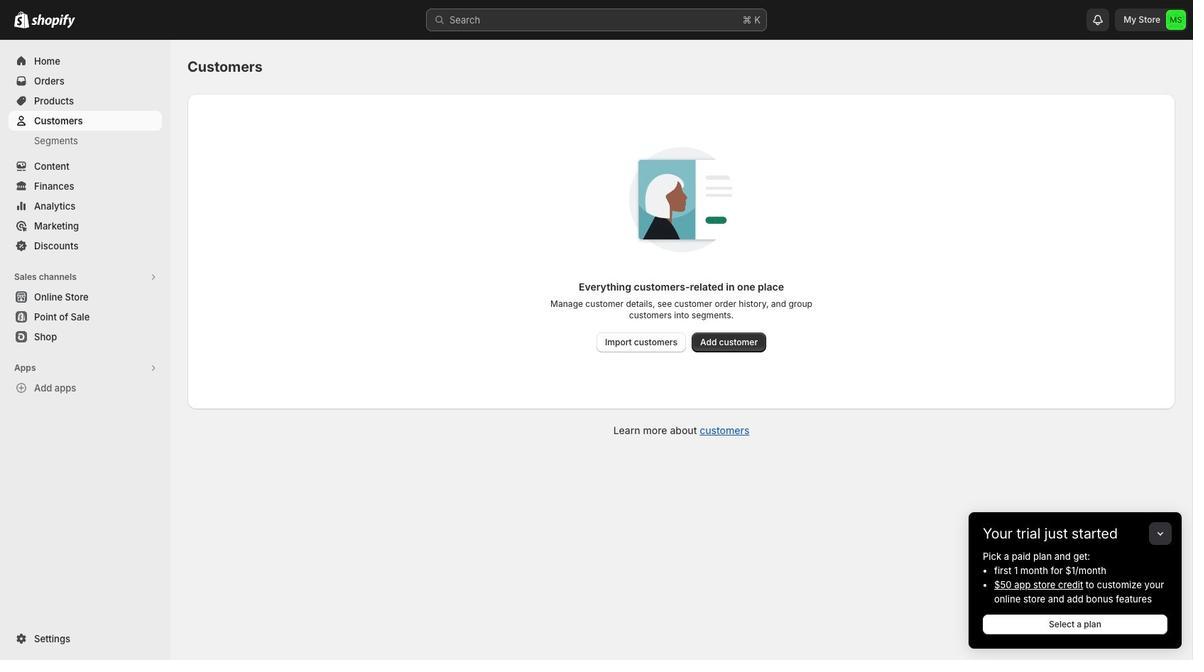 Task type: describe. For each thing, give the bounding box(es) containing it.
0 horizontal spatial shopify image
[[14, 11, 29, 28]]



Task type: locate. For each thing, give the bounding box(es) containing it.
shopify image
[[14, 11, 29, 28], [31, 14, 75, 28]]

my store image
[[1167, 10, 1187, 30]]

1 horizontal spatial shopify image
[[31, 14, 75, 28]]



Task type: vqa. For each thing, say whether or not it's contained in the screenshot.
There to the top
no



